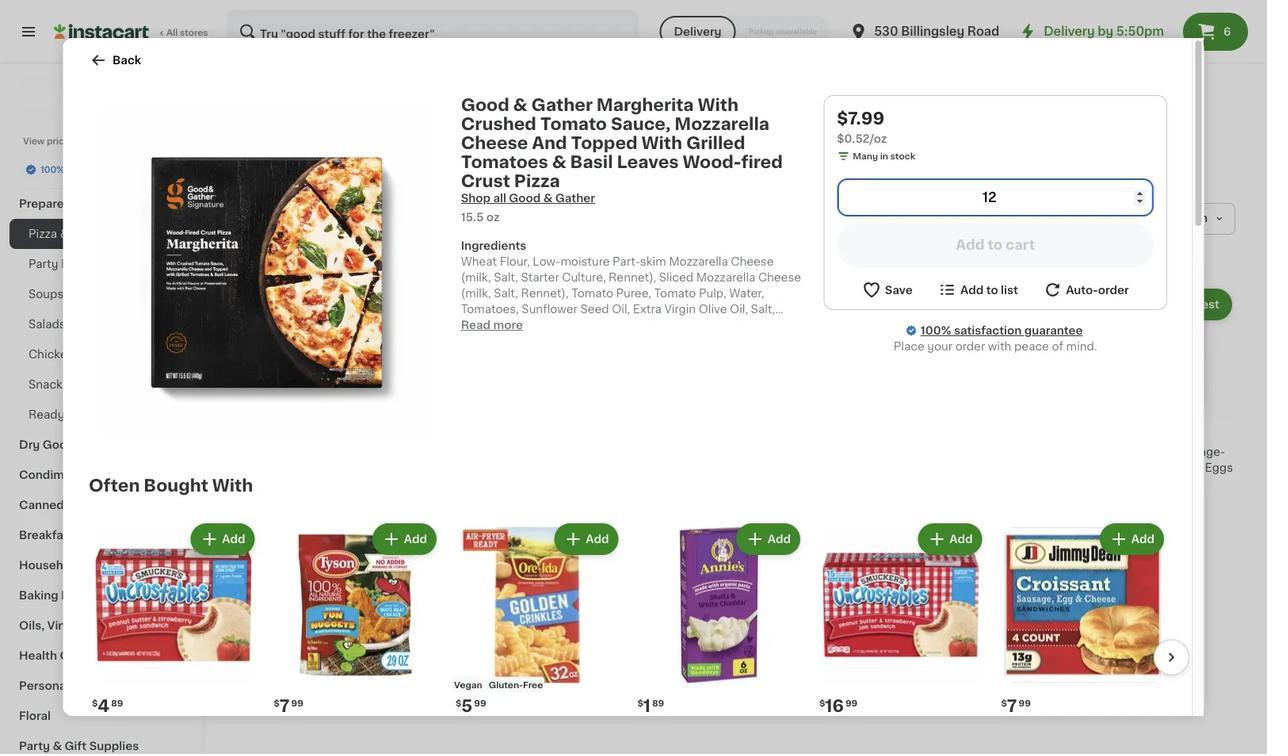 Task type: locate. For each thing, give the bounding box(es) containing it.
of right out
[[1166, 494, 1175, 502]]

oil, down water,
[[730, 304, 748, 315]]

good
[[461, 96, 509, 113], [238, 447, 269, 458], [1104, 447, 1136, 458]]

7 good & gather margherita with crushed tomato sauce, mozzarella cheese and topped with grilled tomatoes & basil leaves wood- fired crust pizza
[[238, 426, 361, 569]]

1 horizontal spatial 15.5
[[461, 212, 484, 223]]

$ inside $ 1 89
[[638, 699, 643, 707]]

1 vertical spatial satisfaction
[[954, 325, 1022, 336]]

0 horizontal spatial oil,
[[566, 320, 585, 331]]

care for personal care
[[72, 680, 99, 691]]

0 horizontal spatial 100%
[[41, 165, 65, 174]]

tomato inside good & gather margherita with crushed tomato sauce, mozzarella cheese and topped with grilled tomatoes & basil leaves wood-fired crust pizza shop all good & gather 15.5 oz
[[540, 115, 607, 132]]

0 horizontal spatial fired
[[238, 558, 263, 569]]

and inside 7 good & gather margherita with crushed tomato sauce, mozzarella cheese and topped with grilled tomatoes & basil leaves wood- fired crust pizza
[[284, 510, 306, 521]]

good inside good & gather cage- free hard-cooked eggs
[[1104, 447, 1136, 458]]

0 vertical spatial all
[[167, 28, 178, 37]]

1 $ from the left
[[92, 699, 97, 707]]

to left list
[[986, 284, 998, 295]]

0 vertical spatial 100% satisfaction guarantee
[[41, 165, 168, 174]]

0 horizontal spatial to
[[67, 409, 79, 420]]

goods up condiments
[[43, 439, 81, 450]]

target
[[83, 118, 119, 129]]

basil
[[570, 153, 613, 170], [461, 320, 487, 331], [250, 542, 276, 553]]

0 vertical spatial order
[[1098, 284, 1129, 295]]

delivery inside button
[[674, 26, 722, 37]]

(milk, up tomatoes, on the top left of the page
[[461, 288, 491, 299]]

89 inside $ 4 89
[[111, 699, 123, 707]]

leaves inside good & gather margherita with crushed tomato sauce, mozzarella cheese and topped with grilled tomatoes & basil leaves wood-fired crust pizza shop all good & gather 15.5 oz
[[617, 153, 679, 170]]

good & gather margherita with crushed tomato sauce, mozzarella cheese and topped with grilled tomatoes & basil leaves wood-fired crust pizza image
[[101, 108, 431, 438]]

personal care
[[19, 680, 99, 691]]

salt, up tomatoes, on the top left of the page
[[494, 288, 518, 299]]

product group
[[238, 285, 370, 569], [382, 285, 514, 504], [527, 285, 658, 550], [671, 285, 803, 535], [816, 285, 947, 550], [960, 285, 1092, 550], [1104, 285, 1236, 508], [88, 520, 258, 754], [270, 520, 440, 754], [452, 520, 622, 754], [634, 520, 804, 754], [816, 520, 986, 754], [998, 520, 1168, 754]]

good for crushed
[[461, 96, 509, 113]]

0 horizontal spatial basil
[[250, 542, 276, 553]]

0 horizontal spatial crust
[[266, 558, 297, 569]]

0 horizontal spatial grilled
[[266, 526, 303, 537]]

0 horizontal spatial of
[[1052, 341, 1064, 352]]

0 vertical spatial with
[[65, 149, 84, 158]]

100% inside button
[[41, 165, 65, 174]]

meals down the foods
[[72, 228, 105, 239]]

1 vertical spatial basil
[[461, 320, 487, 331]]

product group containing 16
[[816, 520, 986, 754]]

meals right cook
[[114, 409, 147, 420]]

1 horizontal spatial crushed
[[461, 115, 536, 132]]

3 $ from the left
[[456, 699, 461, 707]]

0 vertical spatial rennet),
[[609, 272, 656, 283]]

all left stores
[[167, 28, 178, 37]]

soups up salads
[[29, 289, 64, 300]]

sauce, inside 7 good & gather margherita with crushed tomato sauce, mozzarella cheese and topped with grilled tomatoes & basil leaves wood- fired crust pizza
[[238, 494, 275, 505]]

request
[[1172, 299, 1220, 310]]

to for cook
[[67, 409, 79, 420]]

1 vertical spatial of
[[1166, 494, 1175, 502]]

1 horizontal spatial basil
[[461, 320, 487, 331]]

canned
[[19, 500, 64, 511]]

goods for canned
[[67, 500, 105, 511]]

vegan
[[454, 680, 482, 689]]

100% satisfaction guarantee down instacart.
[[41, 165, 168, 174]]

0 horizontal spatial pizza
[[29, 228, 57, 239]]

mozzarella up sides
[[675, 115, 770, 132]]

0 horizontal spatial and
[[284, 510, 306, 521]]

1 vertical spatial tomatoes
[[306, 526, 361, 537]]

item carousel region
[[66, 514, 1190, 754]]

dry goods & pasta
[[19, 439, 127, 450]]

0 horizontal spatial tomatoes
[[306, 526, 361, 537]]

goods for dry
[[43, 439, 81, 450]]

mozzarella up pulp,
[[696, 272, 756, 283]]

2 horizontal spatial pizza
[[514, 172, 560, 189]]

gather
[[555, 193, 595, 204]]

stock right in
[[891, 152, 916, 161]]

0 vertical spatial 5
[[391, 426, 402, 442]]

product group containing request
[[1104, 285, 1236, 508]]

pizza inside 7 good & gather margherita with crushed tomato sauce, mozzarella cheese and topped with grilled tomatoes & basil leaves wood- fired crust pizza
[[300, 558, 328, 569]]

see eligible items button
[[671, 508, 803, 535], [527, 523, 658, 550], [816, 523, 947, 550], [960, 523, 1092, 550]]

6
[[1224, 26, 1232, 37]]

meals right the more
[[606, 153, 641, 164]]

gather inside good & gather cage- free hard-cooked eggs
[[1150, 447, 1189, 458]]

many
[[853, 152, 878, 161]]

1 horizontal spatial of
[[1166, 494, 1175, 502]]

tomato inside 7 good & gather margherita with crushed tomato sauce, mozzarella cheese and topped with grilled tomatoes & basil leaves wood- fired crust pizza
[[288, 478, 330, 489]]

crushed inside good & gather margherita with crushed tomato sauce, mozzarella cheese and topped with grilled tomatoes & basil leaves wood-fired crust pizza shop all good & gather 15.5 oz
[[461, 115, 536, 132]]

basil inside 7 good & gather margherita with crushed tomato sauce, mozzarella cheese and topped with grilled tomatoes & basil leaves wood- fired crust pizza
[[250, 542, 276, 553]]

satisfaction down instacart.
[[67, 165, 120, 174]]

1 vertical spatial stock
[[1178, 494, 1203, 502]]

snacks
[[19, 78, 61, 89]]

1 vertical spatial crust
[[266, 558, 297, 569]]

breakfast
[[19, 530, 74, 541]]

0 horizontal spatial topped
[[309, 510, 351, 521]]

sauce, inside good & gather margherita with crushed tomato sauce, mozzarella cheese and topped with grilled tomatoes & basil leaves wood-fired crust pizza shop all good & gather 15.5 oz
[[611, 115, 671, 132]]

target link
[[83, 82, 119, 132]]

0 vertical spatial crushed
[[461, 115, 536, 132]]

0 vertical spatial and
[[532, 134, 567, 151]]

1 vertical spatial topped
[[309, 510, 351, 521]]

0 vertical spatial 100%
[[41, 165, 65, 174]]

sugar,
[[656, 320, 691, 331]]

2 $ 7 99 from the left
[[1001, 698, 1031, 714]]

cheese inside good & gather margherita with crushed tomato sauce, mozzarella cheese and topped with grilled tomatoes & basil leaves wood-fired crust pizza shop all good & gather 15.5 oz
[[461, 134, 528, 151]]

often
[[88, 477, 140, 494]]

canned goods & soups
[[19, 500, 155, 511]]

satisfaction
[[67, 165, 120, 174], [954, 325, 1022, 336]]

1 horizontal spatial satisfaction
[[954, 325, 1022, 336]]

mashed
[[445, 153, 491, 164]]

1 vertical spatial pizza
[[29, 228, 57, 239]]

1 vertical spatial party
[[19, 741, 50, 752]]

2 horizontal spatial gather
[[1150, 447, 1189, 458]]

crust down 15.5 oz in the bottom left of the page
[[266, 558, 297, 569]]

1 horizontal spatial oz
[[486, 212, 500, 223]]

all stores
[[167, 28, 208, 37]]

2 vertical spatial basil
[[250, 542, 276, 553]]

0 vertical spatial wood-
[[683, 153, 741, 170]]

rennet), up puree,
[[609, 272, 656, 283]]

5 $ from the left
[[819, 699, 825, 707]]

all left macaroni
[[257, 153, 271, 164]]

good up 15.5 oz in the bottom left of the page
[[238, 447, 269, 458]]

of inside product group
[[1166, 494, 1175, 502]]

100% up your
[[921, 325, 952, 336]]

by
[[1098, 26, 1114, 37]]

care up 4
[[72, 680, 99, 691]]

basil down tomatoes, on the top left of the page
[[461, 320, 487, 331]]

back
[[112, 55, 141, 66]]

basil inside wheat flour, low-moisture part-skim mozzarella cheese (milk, salt, starter culture, rennet), sliced mozzarella cheese (milk, salt, rennet), tomato puree, tomato pulp, water, tomatoes, sunflower seed oil, extra virgin olive oil, salt, basil leaves, olive oil, yeast, basil, sugar, oregano.
[[461, 320, 487, 331]]

0 vertical spatial tomatoes
[[461, 153, 548, 170]]

with down pricing
[[65, 149, 84, 158]]

1 horizontal spatial oil,
[[612, 304, 630, 315]]

89 right the "1"
[[652, 699, 664, 707]]

crust up 'shop'
[[461, 172, 510, 189]]

1 vertical spatial 15.5
[[238, 494, 256, 502]]

add to list button
[[938, 280, 1018, 300]]

goods down the condiments & sauces
[[67, 500, 105, 511]]

topped inside 7 good & gather margherita with crushed tomato sauce, mozzarella cheese and topped with grilled tomatoes & basil leaves wood- fired crust pizza
[[309, 510, 351, 521]]

with down 100% satisfaction guarantee link
[[988, 341, 1012, 352]]

(milk, down "wheat"
[[461, 272, 491, 283]]

seafood
[[63, 48, 111, 59]]

hard-
[[1130, 462, 1162, 473]]

pizza inside good & gather margherita with crushed tomato sauce, mozzarella cheese and topped with grilled tomatoes & basil leaves wood-fired crust pizza shop all good & gather 15.5 oz
[[514, 172, 560, 189]]

gather inside good & gather margherita with crushed tomato sauce, mozzarella cheese and topped with grilled tomatoes & basil leaves wood-fired crust pizza shop all good & gather 15.5 oz
[[531, 96, 593, 113]]

with inside 'view pricing policy. not affiliated with instacart.'
[[65, 149, 84, 158]]

guarantee
[[122, 165, 168, 174], [1025, 325, 1083, 336]]

1 horizontal spatial order
[[1098, 284, 1129, 295]]

1 vertical spatial meals
[[72, 228, 105, 239]]

1 horizontal spatial grilled
[[686, 134, 745, 151]]

0 horizontal spatial all
[[167, 28, 178, 37]]

None search field
[[227, 10, 639, 54]]

$ 4 89
[[92, 698, 123, 714]]

1 vertical spatial to
[[67, 409, 79, 420]]

crushed up mashed potatoes link
[[461, 115, 536, 132]]

0 vertical spatial basil
[[570, 153, 613, 170]]

0 vertical spatial olive
[[699, 304, 727, 315]]

5 inside item carousel region
[[461, 698, 472, 714]]

Enter an amount number field
[[837, 178, 1154, 216]]

ready to cook meals
[[29, 409, 147, 420]]

supplies
[[89, 741, 139, 752]]

satisfaction up place your order with peace of mind.
[[954, 325, 1022, 336]]

moisture
[[561, 256, 610, 267]]

grilled down 15.5 oz in the bottom left of the page
[[266, 526, 303, 537]]

$1.89 element
[[1104, 424, 1236, 444]]

fired inside good & gather margherita with crushed tomato sauce, mozzarella cheese and topped with grilled tomatoes & basil leaves wood-fired crust pizza shop all good & gather 15.5 oz
[[741, 153, 783, 170]]

0 vertical spatial stock
[[891, 152, 916, 161]]

margherita up 15.5 oz in the bottom left of the page
[[238, 462, 298, 473]]

15.5 inside good & gather margherita with crushed tomato sauce, mozzarella cheese and topped with grilled tomatoes & basil leaves wood-fired crust pizza shop all good & gather 15.5 oz
[[461, 212, 484, 223]]

mozzarella inside good & gather margherita with crushed tomato sauce, mozzarella cheese and topped with grilled tomatoes & basil leaves wood-fired crust pizza shop all good & gather 15.5 oz
[[675, 115, 770, 132]]

0 vertical spatial fired
[[741, 153, 783, 170]]

oil, down the 'seed'
[[566, 320, 585, 331]]

15.5 down often bought with
[[238, 494, 256, 502]]

cheese
[[461, 134, 528, 151], [373, 153, 417, 164], [731, 256, 774, 267], [758, 272, 801, 283], [238, 510, 281, 521]]

potatoes
[[494, 153, 545, 164]]

tomatoes
[[461, 153, 548, 170], [306, 526, 361, 537]]

good & gather margherita with crushed tomato sauce, mozzarella cheese and topped with grilled tomatoes & basil leaves wood-fired crust pizza shop all good & gather 15.5 oz
[[461, 96, 783, 223]]

100% down the bakery
[[41, 165, 65, 174]]

leaves
[[617, 153, 679, 170], [279, 542, 318, 553]]

margherita up more meals & sides link
[[597, 96, 694, 113]]

macaroni
[[304, 153, 358, 164]]

1 vertical spatial all
[[257, 153, 271, 164]]

salt, down water,
[[751, 304, 775, 315]]

gluten-
[[489, 680, 523, 689]]

1 horizontal spatial 100% satisfaction guarantee
[[921, 325, 1083, 336]]

party down floral
[[19, 741, 50, 752]]

0 horizontal spatial delivery
[[674, 26, 722, 37]]

all for all stores
[[167, 28, 178, 37]]

good up mashed potatoes
[[461, 96, 509, 113]]

gift
[[65, 741, 87, 752]]

89 right 4
[[111, 699, 123, 707]]

0 vertical spatial goods
[[43, 439, 81, 450]]

2 vertical spatial meals
[[114, 409, 147, 420]]

mozzarella right 15.5 oz in the bottom left of the page
[[278, 494, 337, 505]]

4
[[97, 698, 109, 714]]

1 horizontal spatial all
[[257, 153, 271, 164]]

more
[[574, 153, 604, 164]]

1 horizontal spatial 100%
[[921, 325, 952, 336]]

1 vertical spatial and
[[284, 510, 306, 521]]

$ 7 99
[[274, 698, 303, 714], [1001, 698, 1031, 714]]

1 horizontal spatial topped
[[571, 134, 638, 151]]

0 horizontal spatial guarantee
[[122, 165, 168, 174]]

1 89 from the left
[[111, 699, 123, 707]]

stock down cooked at the right bottom of page
[[1178, 494, 1203, 502]]

0 vertical spatial grilled
[[686, 134, 745, 151]]

out
[[1149, 494, 1164, 502]]

0 horizontal spatial sauce,
[[238, 494, 275, 505]]

vegan gluten-free
[[454, 680, 543, 689]]

0 vertical spatial topped
[[571, 134, 638, 151]]

0 vertical spatial oz
[[486, 212, 500, 223]]

good for hard-
[[1104, 447, 1136, 458]]

more
[[493, 320, 523, 331]]

good inside good & gather margherita with crushed tomato sauce, mozzarella cheese and topped with grilled tomatoes & basil leaves wood-fired crust pizza shop all good & gather 15.5 oz
[[461, 96, 509, 113]]

instacart logo image
[[54, 22, 149, 41]]

guarantee up peace
[[1025, 325, 1083, 336]]

auto-
[[1066, 284, 1098, 295]]

soups
[[29, 289, 64, 300], [119, 500, 155, 511]]

care
[[60, 650, 87, 661], [72, 680, 99, 691]]

deli link
[[10, 159, 193, 189]]

1 horizontal spatial crust
[[461, 172, 510, 189]]

1 horizontal spatial $ 7 99
[[1001, 698, 1031, 714]]

1 vertical spatial olive
[[535, 320, 564, 331]]

salt, down flour,
[[494, 272, 518, 283]]

1 horizontal spatial to
[[986, 284, 998, 295]]

crushed up 15.5 oz in the bottom left of the page
[[238, 478, 285, 489]]

pizza & meals link
[[10, 219, 193, 249]]

sunflower
[[522, 304, 578, 315]]

1 vertical spatial goods
[[67, 500, 105, 511]]

care down vinegars,
[[60, 650, 87, 661]]

1 horizontal spatial with
[[988, 341, 1012, 352]]

olive down sunflower
[[535, 320, 564, 331]]

2 99 from the left
[[474, 699, 486, 707]]

meat & seafood
[[19, 48, 111, 59]]

foods
[[74, 198, 110, 209]]

0 horizontal spatial leaves
[[279, 542, 318, 553]]

100% satisfaction guarantee up place your order with peace of mind.
[[921, 325, 1083, 336]]

place
[[894, 341, 925, 352]]

party down pizza & meals
[[29, 258, 58, 270]]

3 99 from the left
[[846, 699, 858, 707]]

gather for with
[[531, 96, 593, 113]]

2 horizontal spatial good
[[1104, 447, 1136, 458]]

15.5 down 'shop'
[[461, 212, 484, 223]]

1 $ 7 99 from the left
[[274, 698, 303, 714]]

pizza & meals
[[29, 228, 105, 239]]

1 vertical spatial care
[[72, 680, 99, 691]]

of left mind.
[[1052, 341, 1064, 352]]

good up free
[[1104, 447, 1136, 458]]

bakery link
[[10, 128, 193, 159]]

affiliated
[[131, 137, 172, 146]]

oil, down puree,
[[612, 304, 630, 315]]

often bought with
[[88, 477, 253, 494]]

1 horizontal spatial guarantee
[[1025, 325, 1083, 336]]

with
[[698, 96, 739, 113], [641, 134, 682, 151], [301, 462, 327, 473], [212, 477, 253, 494], [238, 526, 263, 537]]

basil up the gather at the top of the page
[[570, 153, 613, 170]]

0 horizontal spatial with
[[65, 149, 84, 158]]

1 horizontal spatial pizza
[[300, 558, 328, 569]]

530 billingsley road
[[875, 26, 1000, 37]]

view
[[23, 137, 45, 146]]

salt,
[[494, 272, 518, 283], [494, 288, 518, 299], [751, 304, 775, 315]]

to inside button
[[986, 284, 998, 295]]

0 horizontal spatial oz
[[258, 494, 268, 502]]

0 horizontal spatial satisfaction
[[67, 165, 120, 174]]

basil inside good & gather margherita with crushed tomato sauce, mozzarella cheese and topped with grilled tomatoes & basil leaves wood-fired crust pizza shop all good & gather 15.5 oz
[[570, 153, 613, 170]]

1 horizontal spatial gather
[[531, 96, 593, 113]]

gather
[[531, 96, 593, 113], [284, 447, 322, 458], [1150, 447, 1189, 458]]

likely
[[1120, 494, 1147, 502]]

$ inside $ 5 99
[[456, 699, 461, 707]]

100% satisfaction guarantee inside button
[[41, 165, 168, 174]]

extra
[[633, 304, 662, 315]]

6 $ from the left
[[1001, 699, 1007, 707]]

grilled up sides
[[686, 134, 745, 151]]

1 vertical spatial leaves
[[279, 542, 318, 553]]

deli
[[19, 168, 42, 179]]

snacks & candy
[[19, 78, 113, 89]]

list
[[1001, 284, 1018, 295]]

0 vertical spatial crust
[[461, 172, 510, 189]]

candy
[[75, 78, 113, 89]]

free
[[1104, 462, 1127, 473]]

soups down 'often'
[[119, 500, 155, 511]]

cheese inside 7 good & gather margherita with crushed tomato sauce, mozzarella cheese and topped with grilled tomatoes & basil leaves wood- fired crust pizza
[[238, 510, 281, 521]]

product group containing 4
[[88, 520, 258, 754]]

0 horizontal spatial gather
[[284, 447, 322, 458]]

sliced
[[659, 272, 694, 283]]

1 (milk, from the top
[[461, 272, 491, 283]]

fired
[[741, 153, 783, 170], [238, 558, 263, 569]]

items
[[755, 516, 788, 527], [611, 531, 643, 542], [900, 531, 932, 542], [1044, 531, 1076, 542]]

delivery by 5:50pm
[[1044, 26, 1165, 37]]

guarantee down "affiliated"
[[122, 165, 168, 174]]

& inside good & gather cage- free hard-cooked eggs
[[1138, 447, 1147, 458]]

0 vertical spatial to
[[986, 284, 998, 295]]

grilled inside 7 good & gather margherita with crushed tomato sauce, mozzarella cheese and topped with grilled tomatoes & basil leaves wood- fired crust pizza
[[266, 526, 303, 537]]

snack
[[29, 379, 62, 390]]

rennet), down starter
[[521, 288, 569, 299]]

1 vertical spatial 100% satisfaction guarantee
[[921, 325, 1083, 336]]

olive down pulp,
[[699, 304, 727, 315]]

0 horizontal spatial olive
[[535, 320, 564, 331]]

4 $ from the left
[[638, 699, 643, 707]]

all
[[167, 28, 178, 37], [257, 153, 271, 164]]

0 vertical spatial margherita
[[597, 96, 694, 113]]

0 horizontal spatial 5
[[391, 426, 402, 442]]

0 horizontal spatial margherita
[[238, 462, 298, 473]]

basil down 15.5 oz in the bottom left of the page
[[250, 542, 276, 553]]

to left cook
[[67, 409, 79, 420]]

0 horizontal spatial crushed
[[238, 478, 285, 489]]

party platters
[[29, 258, 104, 270]]

2 89 from the left
[[652, 699, 664, 707]]

wood- inside 7 good & gather margherita with crushed tomato sauce, mozzarella cheese and topped with grilled tomatoes & basil leaves wood- fired crust pizza
[[321, 542, 359, 553]]

0 horizontal spatial meals
[[72, 228, 105, 239]]

prepared foods
[[19, 198, 110, 209]]

89 inside $ 1 89
[[652, 699, 664, 707]]

starter
[[521, 272, 559, 283]]

mozzarella up sliced
[[669, 256, 728, 267]]



Task type: vqa. For each thing, say whether or not it's contained in the screenshot.
Thiamin
no



Task type: describe. For each thing, give the bounding box(es) containing it.
mozzarella inside 7 good & gather margherita with crushed tomato sauce, mozzarella cheese and topped with grilled tomatoes & basil leaves wood- fired crust pizza
[[278, 494, 337, 505]]

$ 1 89
[[638, 698, 664, 714]]

personal care link
[[10, 671, 193, 701]]

2 horizontal spatial oil,
[[730, 304, 748, 315]]

crust inside 7 good & gather margherita with crushed tomato sauce, mozzarella cheese and topped with grilled tomatoes & basil leaves wood- fired crust pizza
[[266, 558, 297, 569]]

0 horizontal spatial 15.5
[[238, 494, 256, 502]]

back button
[[88, 51, 141, 70]]

personal
[[19, 680, 69, 691]]

peace
[[1015, 341, 1049, 352]]

vinegars,
[[47, 620, 101, 631]]

1 vertical spatial salt,
[[494, 288, 518, 299]]

household
[[19, 560, 81, 571]]

target logo image
[[86, 82, 116, 113]]

1 horizontal spatial meals
[[114, 409, 147, 420]]

$ inside $ 16 99
[[819, 699, 825, 707]]

1 horizontal spatial rennet),
[[609, 272, 656, 283]]

oregano.
[[694, 320, 745, 331]]

99 inside $ 16 99
[[846, 699, 858, 707]]

1 horizontal spatial 7
[[279, 698, 289, 714]]

2 horizontal spatial 7
[[1007, 698, 1017, 714]]

oz inside good & gather margherita with crushed tomato sauce, mozzarella cheese and topped with grilled tomatoes & basil leaves wood-fired crust pizza shop all good & gather 15.5 oz
[[486, 212, 500, 223]]

1 99 from the left
[[291, 699, 303, 707]]

0 vertical spatial soups
[[29, 289, 64, 300]]

bought
[[143, 477, 208, 494]]

ready
[[29, 409, 65, 420]]

dry
[[19, 439, 40, 450]]

1 vertical spatial oz
[[258, 494, 268, 502]]

water,
[[729, 288, 764, 299]]

tomatoes inside 7 good & gather margherita with crushed tomato sauce, mozzarella cheese and topped with grilled tomatoes & basil leaves wood- fired crust pizza
[[306, 526, 361, 537]]

in
[[880, 152, 888, 161]]

crust inside good & gather margherita with crushed tomato sauce, mozzarella cheese and topped with grilled tomatoes & basil leaves wood-fired crust pizza shop all good & gather 15.5 oz
[[461, 172, 510, 189]]

meat
[[19, 48, 48, 59]]

5 button
[[382, 285, 514, 504]]

delivery button
[[660, 16, 736, 48]]

satisfaction inside button
[[67, 165, 120, 174]]

wheat
[[461, 256, 497, 267]]

2 vertical spatial salt,
[[751, 304, 775, 315]]

low-
[[533, 256, 561, 267]]

condiments & sauces link
[[10, 460, 193, 490]]

89 for 1
[[652, 699, 664, 707]]

0 vertical spatial salt,
[[494, 272, 518, 283]]

0 vertical spatial meals
[[606, 153, 641, 164]]

leaves inside 7 good & gather margherita with crushed tomato sauce, mozzarella cheese and topped with grilled tomatoes & basil leaves wood- fired crust pizza
[[279, 542, 318, 553]]

7 inside 7 good & gather margherita with crushed tomato sauce, mozzarella cheese and topped with grilled tomatoes & basil leaves wood- fired crust pizza
[[247, 426, 257, 442]]

leaves,
[[490, 320, 532, 331]]

tomatoes,
[[461, 304, 519, 315]]

snack packs
[[29, 379, 98, 390]]

flour,
[[500, 256, 530, 267]]

guarantee inside button
[[122, 165, 168, 174]]

all for all
[[257, 153, 271, 164]]

0 vertical spatial of
[[1052, 341, 1064, 352]]

frozen
[[19, 108, 58, 119]]

floral
[[19, 710, 51, 722]]

road
[[968, 26, 1000, 37]]

sauces
[[104, 469, 146, 481]]

cage-
[[1191, 447, 1226, 458]]

1 vertical spatial 100%
[[921, 325, 952, 336]]

grilled inside good & gather margherita with crushed tomato sauce, mozzarella cheese and topped with grilled tomatoes & basil leaves wood-fired crust pizza shop all good & gather 15.5 oz
[[686, 134, 745, 151]]

more meals & sides
[[574, 153, 687, 164]]

ready to cook meals link
[[10, 400, 193, 430]]

likely out of stock
[[1120, 494, 1203, 502]]

1 vertical spatial soups
[[119, 500, 155, 511]]

all stores link
[[54, 10, 209, 54]]

margherita inside good & gather margherita with crushed tomato sauce, mozzarella cheese and topped with grilled tomatoes & basil leaves wood-fired crust pizza shop all good & gather 15.5 oz
[[597, 96, 694, 113]]

delivery by 5:50pm link
[[1019, 22, 1165, 41]]

save
[[885, 284, 913, 295]]

not
[[113, 137, 129, 146]]

order inside 'auto-order' button
[[1098, 284, 1129, 295]]

soups link
[[10, 279, 193, 309]]

crushed inside 7 good & gather margherita with crushed tomato sauce, mozzarella cheese and topped with grilled tomatoes & basil leaves wood- fired crust pizza
[[238, 478, 285, 489]]

oils, vinegars, & spices link
[[10, 611, 193, 641]]

save button
[[862, 280, 913, 300]]

part-
[[613, 256, 640, 267]]

add inside button
[[961, 284, 984, 295]]

2 (milk, from the top
[[461, 288, 491, 299]]

1 horizontal spatial olive
[[699, 304, 727, 315]]

request button
[[1161, 290, 1231, 319]]

skim
[[640, 256, 666, 267]]

$0.52/oz
[[837, 133, 887, 144]]

99 inside $ 5 99
[[474, 699, 486, 707]]

snacks & candy link
[[10, 68, 193, 98]]

free
[[523, 680, 543, 689]]

breakfast link
[[10, 520, 193, 550]]

tomatoes inside good & gather margherita with crushed tomato sauce, mozzarella cheese and topped with grilled tomatoes & basil leaves wood-fired crust pizza shop all good & gather 15.5 oz
[[461, 153, 548, 170]]

party & gift supplies link
[[10, 731, 193, 754]]

instacart.
[[86, 149, 130, 158]]

0 horizontal spatial order
[[956, 341, 985, 352]]

$ inside $ 4 89
[[92, 699, 97, 707]]

0 horizontal spatial stock
[[891, 152, 916, 161]]

party for party platters
[[29, 258, 58, 270]]

macaroni & cheese link
[[293, 146, 428, 171]]

frozen link
[[10, 98, 193, 128]]

reset
[[335, 213, 369, 224]]

salads
[[29, 319, 66, 330]]

2 $ from the left
[[274, 699, 279, 707]]

read more button
[[461, 317, 523, 333]]

0 horizontal spatial rennet),
[[521, 288, 569, 299]]

fired inside 7 good & gather margherita with crushed tomato sauce, mozzarella cheese and topped with grilled tomatoes & basil leaves wood- fired crust pizza
[[238, 558, 263, 569]]

product group containing 1
[[634, 520, 804, 754]]

health care
[[19, 650, 87, 661]]

margherita inside 7 good & gather margherita with crushed tomato sauce, mozzarella cheese and topped with grilled tomatoes & basil leaves wood- fired crust pizza
[[238, 462, 298, 473]]

baking essentials link
[[10, 580, 193, 611]]

canned goods & soups link
[[10, 490, 193, 520]]

wood- inside good & gather margherita with crushed tomato sauce, mozzarella cheese and topped with grilled tomatoes & basil leaves wood-fired crust pizza shop all good & gather 15.5 oz
[[683, 153, 741, 170]]

to for list
[[986, 284, 998, 295]]

gather for free
[[1150, 447, 1189, 458]]

4 99 from the left
[[1019, 699, 1031, 707]]

dry goods & pasta link
[[10, 430, 193, 460]]

16
[[825, 698, 844, 714]]

care for health care
[[60, 650, 87, 661]]

billingsley
[[902, 26, 965, 37]]

seed
[[580, 304, 609, 315]]

delivery for delivery by 5:50pm
[[1044, 26, 1095, 37]]

1 vertical spatial with
[[988, 341, 1012, 352]]

chicken link
[[10, 339, 193, 370]]

spices
[[115, 620, 154, 631]]

view pricing policy. not affiliated with instacart. link
[[13, 135, 190, 160]]

health
[[19, 650, 57, 661]]

gather inside 7 good & gather margherita with crushed tomato sauce, mozzarella cheese and topped with grilled tomatoes & basil leaves wood- fired crust pizza
[[284, 447, 322, 458]]

service type group
[[660, 16, 830, 48]]

6 button
[[1184, 13, 1249, 51]]

1 vertical spatial guarantee
[[1025, 325, 1083, 336]]

mind.
[[1067, 341, 1097, 352]]

delivery for delivery
[[674, 26, 722, 37]]

89 for 4
[[111, 699, 123, 707]]

5 inside button
[[391, 426, 402, 442]]

topped inside good & gather margherita with crushed tomato sauce, mozzarella cheese and topped with grilled tomatoes & basil leaves wood-fired crust pizza shop all good & gather 15.5 oz
[[571, 134, 638, 151]]

15.5 oz
[[238, 494, 268, 502]]

1 horizontal spatial stock
[[1178, 494, 1203, 502]]

good inside 7 good & gather margherita with crushed tomato sauce, mozzarella cheese and topped with grilled tomatoes & basil leaves wood- fired crust pizza
[[238, 447, 269, 458]]

read more
[[461, 320, 523, 331]]

mashed potatoes link
[[434, 146, 557, 171]]

$7.99
[[837, 110, 885, 126]]

party for party & gift supplies
[[19, 741, 50, 752]]

baking essentials
[[19, 590, 119, 601]]

many in stock
[[853, 152, 916, 161]]

530
[[875, 26, 899, 37]]

your
[[928, 341, 953, 352]]

all link
[[241, 146, 287, 171]]

and inside good & gather margherita with crushed tomato sauce, mozzarella cheese and topped with grilled tomatoes & basil leaves wood-fired crust pizza shop all good & gather 15.5 oz
[[532, 134, 567, 151]]

ingredients
[[461, 240, 526, 251]]

sides
[[655, 153, 687, 164]]

cook
[[82, 409, 111, 420]]

1
[[643, 698, 651, 714]]

party & gift supplies
[[19, 741, 139, 752]]



